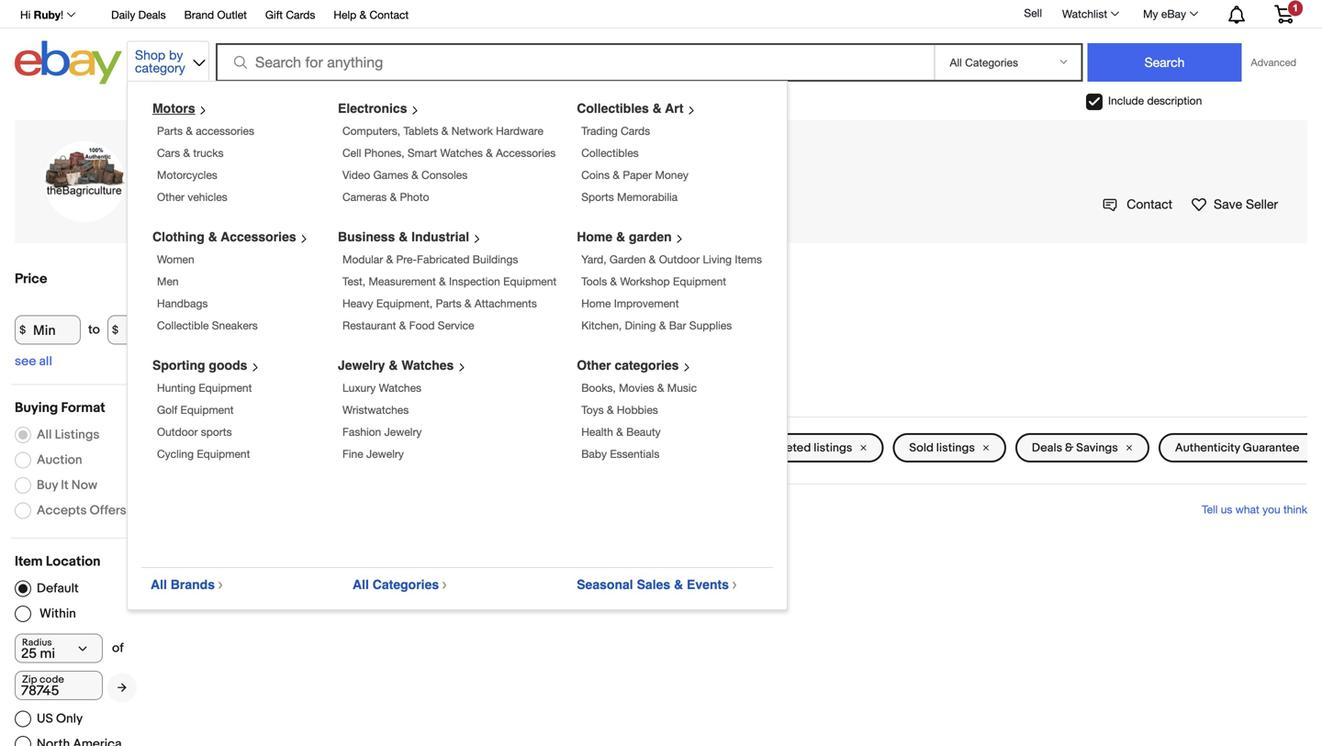 Task type: describe. For each thing, give the bounding box(es) containing it.
hi
[[20, 8, 31, 21]]

save seller button
[[1191, 195, 1279, 214]]

as
[[271, 441, 283, 455]]

deals & savings link
[[1016, 434, 1150, 463]]

vehicles
[[188, 191, 227, 203]]

outlet
[[217, 8, 247, 21]]

description
[[1148, 94, 1202, 107]]

& inside "trading cards collectibles coins & paper money sports memorabilia"
[[613, 169, 620, 181]]

completed listings
[[750, 441, 853, 455]]

my
[[1144, 7, 1159, 20]]

tools
[[582, 275, 607, 288]]

include description
[[1109, 94, 1202, 107]]

0 horizontal spatial it
[[61, 478, 69, 493]]

garden
[[610, 253, 646, 266]]

parts inside parts & accessories cars & trucks motorcycles other vehicles
[[157, 124, 183, 137]]

1 vertical spatial other
[[577, 358, 611, 373]]

other categories link
[[577, 358, 698, 373]]

cards for trading
[[621, 124, 650, 137]]

women link
[[157, 253, 194, 266]]

tell us what you think link
[[1202, 503, 1308, 517]]

sporting
[[152, 358, 205, 373]]

accessories
[[196, 124, 254, 137]]

location
[[46, 554, 101, 570]]

item
[[15, 554, 43, 570]]

cameras & photo link
[[343, 191, 429, 203]]

shop by category button
[[127, 41, 209, 80]]

you
[[1263, 503, 1281, 516]]

daily deals link
[[111, 6, 166, 26]]

home & garden link
[[577, 230, 691, 244]]

garden
[[629, 230, 672, 244]]

my ebay link
[[1133, 3, 1207, 25]]

completed listings link
[[733, 434, 884, 463]]

buy it now link
[[337, 377, 415, 399]]

& inside 'account' "navigation"
[[360, 8, 367, 21]]

attachments
[[475, 297, 537, 310]]

equipment,
[[376, 297, 433, 310]]

cell phones, smart watches & accessories link
[[343, 146, 556, 159]]

contact inside help & contact link
[[370, 8, 409, 21]]

free
[[362, 441, 386, 455]]

watches inside computers, tablets & network hardware cell phones, smart watches & accessories video games & consoles cameras & photo
[[440, 146, 483, 159]]

other inside parts & accessories cars & trucks motorcycles other vehicles
[[157, 191, 185, 203]]

equipment down the sports
[[197, 448, 250, 461]]

Minimum Value in $ text field
[[15, 315, 81, 345]]

all for all brands
[[151, 578, 167, 592]]

sports
[[201, 426, 232, 439]]

all for all listings
[[37, 427, 52, 443]]

women
[[157, 253, 194, 266]]

& down positive
[[208, 230, 217, 244]]

hi ruby !
[[20, 8, 63, 21]]

buying
[[15, 400, 58, 417]]

Maximum Value in $ text field
[[107, 315, 173, 345]]

fashion
[[343, 426, 381, 439]]

us only link
[[15, 711, 83, 728]]

& left "food"
[[399, 319, 406, 332]]

hunting equipment golf equipment outdoor sports cycling equipment
[[157, 382, 252, 461]]

category
[[135, 60, 185, 75]]

toys & hobbies link
[[582, 404, 658, 417]]

& left pre-
[[386, 253, 393, 266]]

listed as lots
[[235, 441, 305, 455]]

what
[[1236, 503, 1260, 516]]

main content containing all
[[218, 262, 1323, 551]]

seasonal sales & events
[[577, 578, 729, 592]]

seasonal sales & events link
[[577, 578, 745, 592]]

network
[[452, 124, 493, 137]]

& down 'fabricated' at the top left
[[439, 275, 446, 288]]

hunting
[[157, 382, 196, 394]]

thebagriculture image
[[44, 141, 125, 222]]

yard,
[[582, 253, 607, 266]]

include
[[1109, 94, 1145, 107]]

sporting goods link
[[152, 358, 267, 373]]

baby essentials link
[[582, 448, 660, 461]]

1 link
[[1264, 0, 1305, 26]]

golf equipment link
[[157, 404, 234, 417]]

gift cards link
[[265, 6, 315, 26]]

only
[[56, 712, 83, 727]]

jewelry & watches link
[[338, 358, 473, 373]]

save
[[1214, 197, 1243, 212]]

restaurant
[[343, 319, 396, 332]]

handbags
[[157, 297, 208, 310]]

1 vertical spatial watches
[[402, 358, 454, 373]]

trading cards link
[[582, 124, 650, 137]]

wristwatches link
[[343, 404, 409, 417]]

0 vertical spatial home
[[577, 230, 613, 244]]

kitchen,
[[582, 319, 622, 332]]

1 vertical spatial now
[[71, 478, 97, 493]]

cars
[[157, 146, 180, 159]]

tools & workshop equipment link
[[582, 275, 727, 288]]

trading cards collectibles coins & paper money sports memorabilia
[[582, 124, 689, 203]]

equipment down goods
[[199, 382, 252, 394]]

lots
[[286, 441, 305, 455]]

contact link
[[1103, 197, 1173, 212]]

collectible
[[157, 319, 209, 332]]

home & garden
[[577, 230, 672, 244]]

modular & pre-fabricated buildings test, measurement & inspection equipment heavy equipment, parts & attachments restaurant & food service
[[343, 253, 557, 332]]

& left music
[[658, 382, 664, 394]]

cars & trucks link
[[157, 146, 224, 159]]

1 horizontal spatial buy
[[348, 380, 368, 395]]

heavy
[[343, 297, 373, 310]]

hunting equipment link
[[157, 382, 252, 394]]

clothing
[[152, 230, 205, 244]]

supplies
[[690, 319, 732, 332]]

shop by category
[[135, 47, 185, 75]]

home improvement link
[[582, 297, 679, 310]]

0 horizontal spatial buy
[[37, 478, 58, 493]]

1 vertical spatial buy it now
[[37, 478, 97, 493]]

computers, tablets & network hardware cell phones, smart watches & accessories video games & consoles cameras & photo
[[343, 124, 556, 203]]

& left art
[[653, 101, 662, 116]]

parts inside modular & pre-fabricated buildings test, measurement & inspection equipment heavy equipment, parts & attachments restaurant & food service
[[436, 297, 462, 310]]

modular
[[343, 253, 383, 266]]

electronics
[[338, 101, 407, 116]]

advanced
[[1251, 56, 1297, 68]]

music
[[668, 382, 697, 394]]

items inside 'link'
[[663, 441, 693, 455]]

gift
[[265, 8, 283, 21]]

smart
[[408, 146, 437, 159]]



Task type: locate. For each thing, give the bounding box(es) containing it.
games
[[373, 169, 409, 181]]

guarantee
[[1243, 441, 1300, 455]]

buy it now up accepts
[[37, 478, 97, 493]]

& right cars
[[183, 146, 190, 159]]

sold
[[372, 197, 396, 212]]

watches
[[440, 146, 483, 159], [402, 358, 454, 373], [379, 382, 422, 394]]

collectibles
[[577, 101, 649, 116], [582, 146, 639, 159]]

& right sales
[[674, 578, 683, 592]]

0 horizontal spatial listings
[[814, 441, 853, 455]]

0 horizontal spatial items
[[337, 197, 369, 212]]

accessories down the hardware
[[496, 146, 556, 159]]

& left bar
[[659, 319, 666, 332]]

0 vertical spatial it
[[370, 380, 377, 395]]

0 vertical spatial items
[[337, 197, 369, 212]]

brands
[[171, 578, 215, 592]]

health
[[582, 426, 613, 439]]

0 vertical spatial now
[[380, 380, 404, 395]]

contact right the "help"
[[370, 8, 409, 21]]

& up luxury watches link
[[389, 358, 398, 373]]

equipment inside yard, garden & outdoor living items tools & workshop equipment home improvement kitchen, dining & bar supplies
[[673, 275, 727, 288]]

&
[[360, 8, 367, 21], [653, 101, 662, 116], [186, 124, 193, 137], [442, 124, 449, 137], [183, 146, 190, 159], [486, 146, 493, 159], [412, 169, 419, 181], [613, 169, 620, 181], [390, 191, 397, 203], [208, 230, 217, 244], [399, 230, 408, 244], [616, 230, 626, 244], [386, 253, 393, 266], [649, 253, 656, 266], [439, 275, 446, 288], [610, 275, 617, 288], [465, 297, 472, 310], [399, 319, 406, 332], [659, 319, 666, 332], [389, 358, 398, 373], [658, 382, 664, 394], [607, 404, 614, 417], [616, 426, 623, 439], [1065, 441, 1074, 455], [674, 578, 683, 592]]

all down 'buying'
[[37, 427, 52, 443]]

all categories link
[[353, 578, 455, 592]]

apply within filter image
[[118, 682, 127, 694]]

all
[[39, 354, 52, 370]]

& up "cell phones, smart watches & accessories" link
[[442, 124, 449, 137]]

item location
[[15, 554, 101, 570]]

1 horizontal spatial parts
[[436, 297, 462, 310]]

1 vertical spatial buy
[[37, 478, 58, 493]]

2 listings from the left
[[937, 441, 975, 455]]

it up accepts
[[61, 478, 69, 493]]

brand outlet link
[[184, 6, 247, 26]]

cards down "collectibles & art" "link"
[[621, 124, 650, 137]]

collectibles link
[[582, 146, 639, 159]]

cards inside 'account' "navigation"
[[286, 8, 315, 21]]

listings right sold
[[937, 441, 975, 455]]

it up the wristwatches
[[370, 380, 377, 395]]

watches down "network"
[[440, 146, 483, 159]]

my ebay
[[1144, 7, 1187, 20]]

now up accepts offers
[[71, 478, 97, 493]]

0 vertical spatial accessories
[[496, 146, 556, 159]]

1 horizontal spatial items
[[663, 441, 693, 455]]

0 horizontal spatial buy it now
[[37, 478, 97, 493]]

sporting goods
[[152, 358, 247, 373]]

returns
[[389, 441, 431, 455]]

Search all 2,815 items field
[[218, 269, 754, 306]]

sales
[[637, 578, 671, 592]]

collectibles up trading cards link
[[577, 101, 649, 116]]

1 horizontal spatial deals
[[1032, 441, 1063, 455]]

& down inspection
[[465, 297, 472, 310]]

cycling equipment link
[[157, 448, 250, 461]]

1 vertical spatial accessories
[[221, 230, 296, 244]]

all
[[233, 380, 247, 394], [37, 427, 52, 443], [151, 578, 167, 592], [353, 578, 369, 592]]

home up yard,
[[577, 230, 613, 244]]

shop by category banner
[[10, 0, 1308, 611]]

luxury watches wristwatches fashion jewelry fine jewelry
[[343, 382, 422, 461]]

listings right completed
[[814, 441, 853, 455]]

all for all categories
[[353, 578, 369, 592]]

buy it now
[[348, 380, 404, 395], [37, 478, 97, 493]]

& down "toys & hobbies" link at the bottom of the page
[[616, 426, 623, 439]]

1 horizontal spatial now
[[380, 380, 404, 395]]

equipment down living
[[673, 275, 727, 288]]

0 vertical spatial cards
[[286, 8, 315, 21]]

deals left the savings
[[1032, 441, 1063, 455]]

contact
[[370, 8, 409, 21], [1127, 197, 1173, 212]]

test,
[[343, 275, 366, 288]]

$
[[19, 324, 26, 337], [112, 324, 119, 337]]

& up 'garden'
[[616, 230, 626, 244]]

deals right the 'daily'
[[138, 8, 166, 21]]

& right the "help"
[[360, 8, 367, 21]]

items right sale on the bottom left of the page
[[663, 441, 693, 455]]

home inside yard, garden & outdoor living items tools & workshop equipment home improvement kitchen, dining & bar supplies
[[582, 297, 611, 310]]

none submit inside shop by category banner
[[1088, 43, 1242, 82]]

measurement
[[369, 275, 436, 288]]

positive
[[190, 197, 235, 212]]

motorcycles link
[[157, 169, 217, 181]]

all left categories
[[353, 578, 369, 592]]

equipment
[[503, 275, 557, 288], [673, 275, 727, 288], [199, 382, 252, 394], [181, 404, 234, 417], [197, 448, 250, 461]]

1 vertical spatial outdoor
[[157, 426, 198, 439]]

1 $ from the left
[[19, 324, 26, 337]]

outdoor inside yard, garden & outdoor living items tools & workshop equipment home improvement kitchen, dining & bar supplies
[[659, 253, 700, 266]]

1 horizontal spatial it
[[370, 380, 377, 395]]

accessories inside computers, tablets & network hardware cell phones, smart watches & accessories video games & consoles cameras & photo
[[496, 146, 556, 159]]

accessories down feedback
[[221, 230, 296, 244]]

100% positive feedback
[[152, 197, 292, 212]]

collectibles down trading cards link
[[582, 146, 639, 159]]

& up photo
[[412, 169, 419, 181]]

1 horizontal spatial $
[[112, 324, 119, 337]]

equipment down hunting equipment link on the bottom left of the page
[[181, 404, 234, 417]]

tell
[[1202, 503, 1218, 516]]

All selected text field
[[233, 379, 247, 396]]

listings for completed listings
[[814, 441, 853, 455]]

0 horizontal spatial parts
[[157, 124, 183, 137]]

trading
[[582, 124, 618, 137]]

outdoor inside hunting equipment golf equipment outdoor sports cycling equipment
[[157, 426, 198, 439]]

1 listings from the left
[[814, 441, 853, 455]]

1 horizontal spatial contact
[[1127, 197, 1173, 212]]

parts up cars
[[157, 124, 183, 137]]

outdoor sports link
[[157, 426, 232, 439]]

0 vertical spatial outdoor
[[659, 253, 700, 266]]

2 vertical spatial watches
[[379, 382, 422, 394]]

cell
[[343, 146, 361, 159]]

1 vertical spatial home
[[582, 297, 611, 310]]

0 horizontal spatial $
[[19, 324, 26, 337]]

buy
[[348, 380, 368, 395], [37, 478, 58, 493]]

brand outlet
[[184, 8, 247, 21]]

tablets
[[404, 124, 439, 137]]

business & industrial
[[338, 230, 469, 244]]

0 vertical spatial deals
[[138, 8, 166, 21]]

1 horizontal spatial accessories
[[496, 146, 556, 159]]

fine jewelry link
[[343, 448, 404, 461]]

0 horizontal spatial contact
[[370, 8, 409, 21]]

contact inside contact link
[[1127, 197, 1173, 212]]

& left photo
[[390, 191, 397, 203]]

0 vertical spatial contact
[[370, 8, 409, 21]]

watches down jewelry & watches
[[379, 382, 422, 394]]

other categories
[[577, 358, 679, 373]]

buy up the wristwatches
[[348, 380, 368, 395]]

parts & accessories link
[[157, 124, 254, 137]]

golf
[[157, 404, 177, 417]]

outdoor up tools & workshop equipment 'link'
[[659, 253, 700, 266]]

books,
[[582, 382, 616, 394]]

deals inside 'account' "navigation"
[[138, 8, 166, 21]]

beauty
[[626, 426, 661, 439]]

1 horizontal spatial buy it now
[[348, 380, 404, 395]]

equipment inside modular & pre-fabricated buildings test, measurement & inspection equipment heavy equipment, parts & attachments restaurant & food service
[[503, 275, 557, 288]]

parts down test, measurement & inspection equipment link
[[436, 297, 462, 310]]

items down video
[[337, 197, 369, 212]]

2 vertical spatial jewelry
[[366, 448, 404, 461]]

paper
[[623, 169, 652, 181]]

goods
[[209, 358, 247, 373]]

jewelry up the luxury
[[338, 358, 385, 373]]

watches down "food"
[[402, 358, 454, 373]]

None text field
[[15, 671, 103, 701]]

buy down auction
[[37, 478, 58, 493]]

account navigation
[[10, 0, 1308, 28]]

items
[[337, 197, 369, 212], [663, 441, 693, 455]]

1 vertical spatial deals
[[1032, 441, 1063, 455]]

see all
[[15, 354, 52, 370]]

& left the savings
[[1065, 441, 1074, 455]]

1 vertical spatial collectibles
[[582, 146, 639, 159]]

cards right gift
[[286, 8, 315, 21]]

$ for minimum value in $ text box
[[19, 324, 26, 337]]

& right the toys
[[607, 404, 614, 417]]

sports memorabilia link
[[582, 191, 678, 203]]

events
[[687, 578, 729, 592]]

other up books,
[[577, 358, 611, 373]]

1 vertical spatial items
[[663, 441, 693, 455]]

0 horizontal spatial accessories
[[221, 230, 296, 244]]

clothing & accessories
[[152, 230, 296, 244]]

jewelry up 'returns'
[[384, 426, 422, 439]]

1 vertical spatial it
[[61, 478, 69, 493]]

by
[[169, 47, 183, 62]]

now down jewelry & watches
[[380, 380, 404, 395]]

listings for sold listings
[[937, 441, 975, 455]]

$ up see
[[19, 324, 26, 337]]

collectibles inside "trading cards collectibles coins & paper money sports memorabilia"
[[582, 146, 639, 159]]

us
[[1221, 503, 1233, 516]]

main content
[[218, 262, 1323, 551]]

1 horizontal spatial outdoor
[[659, 253, 700, 266]]

industrial
[[412, 230, 469, 244]]

save seller
[[1214, 197, 1279, 212]]

trucks
[[193, 146, 224, 159]]

jewelry down fashion jewelry link
[[366, 448, 404, 461]]

1 vertical spatial contact
[[1127, 197, 1173, 212]]

buy it now up the wristwatches
[[348, 380, 404, 395]]

all left "brands"
[[151, 578, 167, 592]]

& up tools & workshop equipment 'link'
[[649, 253, 656, 266]]

see
[[15, 354, 36, 370]]

1 horizontal spatial cards
[[621, 124, 650, 137]]

ebay
[[1162, 7, 1187, 20]]

buying format button
[[15, 400, 209, 417]]

2 $ from the left
[[112, 324, 119, 337]]

0 vertical spatial parts
[[157, 124, 183, 137]]

seasonal
[[577, 578, 633, 592]]

completed
[[750, 441, 811, 455]]

sports
[[582, 191, 614, 203]]

0 horizontal spatial now
[[71, 478, 97, 493]]

restaurant & food service link
[[343, 319, 474, 332]]

None submit
[[1088, 43, 1242, 82]]

0 vertical spatial buy it now
[[348, 380, 404, 395]]

all listings
[[37, 427, 100, 443]]

0 vertical spatial buy
[[348, 380, 368, 395]]

all for all
[[233, 380, 247, 394]]

cards inside "trading cards collectibles coins & paper money sports memorabilia"
[[621, 124, 650, 137]]

& right tools
[[610, 275, 617, 288]]

& up the cars & trucks link
[[186, 124, 193, 137]]

watchlist link
[[1053, 3, 1128, 25]]

1 vertical spatial cards
[[621, 124, 650, 137]]

jewelry
[[338, 358, 385, 373], [384, 426, 422, 439], [366, 448, 404, 461]]

inspection
[[449, 275, 500, 288]]

parts
[[157, 124, 183, 137], [436, 297, 462, 310]]

other
[[157, 191, 185, 203], [577, 358, 611, 373]]

modular & pre-fabricated buildings link
[[343, 253, 518, 266]]

home down tools
[[582, 297, 611, 310]]

cards for gift
[[286, 8, 315, 21]]

& down "network"
[[486, 146, 493, 159]]

$ right to
[[112, 324, 119, 337]]

0 vertical spatial jewelry
[[338, 358, 385, 373]]

Search for anything text field
[[219, 45, 931, 80]]

0 horizontal spatial cards
[[286, 8, 315, 21]]

auction
[[37, 453, 82, 468]]

0 vertical spatial watches
[[440, 146, 483, 159]]

1 horizontal spatial other
[[577, 358, 611, 373]]

accepts offers
[[37, 503, 126, 519]]

0 horizontal spatial deals
[[138, 8, 166, 21]]

& right coins
[[613, 169, 620, 181]]

sold listings
[[910, 441, 975, 455]]

1 horizontal spatial listings
[[937, 441, 975, 455]]

0 vertical spatial collectibles
[[577, 101, 649, 116]]

0 horizontal spatial outdoor
[[157, 426, 198, 439]]

outdoor up cycling on the left bottom
[[157, 426, 198, 439]]

money
[[655, 169, 689, 181]]

men link
[[157, 275, 179, 288]]

see all button
[[15, 354, 52, 370]]

offers
[[90, 503, 126, 519]]

!
[[61, 8, 63, 21]]

think
[[1284, 503, 1308, 516]]

movies
[[619, 382, 654, 394]]

help & contact link
[[334, 6, 409, 26]]

improvement
[[614, 297, 679, 310]]

health & beauty link
[[582, 426, 661, 439]]

0 horizontal spatial other
[[157, 191, 185, 203]]

other down motorcycles
[[157, 191, 185, 203]]

watches inside luxury watches wristwatches fashion jewelry fine jewelry
[[379, 382, 422, 394]]

1 vertical spatial jewelry
[[384, 426, 422, 439]]

equipment up attachments at the left top of page
[[503, 275, 557, 288]]

all down goods
[[233, 380, 247, 394]]

contact left save
[[1127, 197, 1173, 212]]

& up pre-
[[399, 230, 408, 244]]

1 vertical spatial parts
[[436, 297, 462, 310]]

cards
[[286, 8, 315, 21], [621, 124, 650, 137]]

0 vertical spatial other
[[157, 191, 185, 203]]

$ for maximum value in $ text field
[[112, 324, 119, 337]]



Task type: vqa. For each thing, say whether or not it's contained in the screenshot.
Brand on the top of the page
yes



